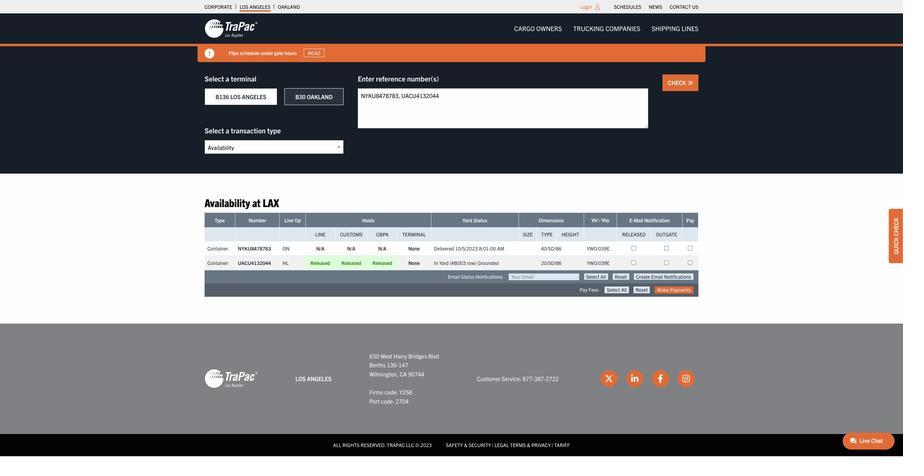 Task type: describe. For each thing, give the bounding box(es) containing it.
berths
[[370, 361, 386, 369]]

firms
[[370, 389, 383, 396]]

contact us link
[[670, 2, 699, 12]]

menu bar inside banner
[[509, 21, 704, 36]]

pay fees
[[580, 287, 599, 293]]

select a terminal
[[205, 74, 257, 83]]

387-
[[535, 375, 546, 382]]

630
[[370, 352, 379, 359]]

legal
[[495, 442, 509, 448]]

2 vertical spatial los
[[296, 375, 306, 382]]

check inside button
[[668, 79, 688, 86]]

read
[[308, 50, 321, 56]]

10/5/2023
[[455, 245, 478, 252]]

0 vertical spatial oakland
[[278, 4, 300, 10]]

security
[[469, 442, 491, 448]]

status for email
[[461, 274, 475, 280]]

shipping lines link
[[646, 21, 704, 36]]

under
[[261, 50, 273, 56]]

flips
[[229, 50, 239, 56]]

reference
[[376, 74, 406, 83]]

select for select a terminal
[[205, 74, 224, 83]]

enter reference number(s)
[[358, 74, 439, 83]]

rights
[[343, 442, 360, 448]]

llc
[[406, 442, 414, 448]]

news link
[[649, 2, 663, 12]]

pay for pay
[[687, 217, 695, 224]]

none for in yard (#b003 row) grounded
[[409, 260, 420, 266]]

1 horizontal spatial oakland
[[307, 93, 333, 100]]

west
[[381, 352, 392, 359]]

grounded
[[478, 260, 499, 266]]

customer service: 877-387-2722
[[477, 375, 559, 382]]

1 horizontal spatial yard
[[463, 217, 472, 224]]

20/sd/86
[[541, 260, 562, 266]]

2023
[[421, 442, 432, 448]]

light image
[[595, 4, 600, 10]]

wilmington,
[[370, 371, 399, 378]]

firms code:  y258 port code:  2704
[[370, 389, 412, 405]]

yard status
[[463, 217, 488, 224]]

delivered
[[434, 245, 454, 252]]

quick check link
[[889, 209, 904, 263]]

container for uacu4132044
[[208, 260, 228, 266]]

tariff link
[[555, 442, 570, 448]]

a for terminal
[[226, 74, 229, 83]]

2704
[[396, 398, 409, 405]]

nyku8478783
[[238, 245, 271, 252]]

ywo/039e for 20/sd/86
[[587, 260, 610, 266]]

schedules
[[614, 4, 642, 10]]

contact
[[670, 4, 691, 10]]

©
[[416, 442, 420, 448]]

e-
[[630, 217, 634, 224]]

type
[[267, 126, 281, 135]]

row)
[[467, 260, 477, 266]]

all
[[333, 442, 341, 448]]

container for nyku8478783
[[208, 245, 228, 252]]

b30 oakland
[[295, 93, 333, 100]]

630 west harry bridges blvd berths 136-147 wilmington, ca 90744
[[370, 352, 439, 378]]

trucking companies link
[[568, 21, 646, 36]]

voy
[[602, 217, 610, 223]]

in
[[434, 260, 438, 266]]

on
[[283, 245, 290, 252]]

login link
[[581, 4, 592, 10]]

1 vertical spatial los
[[230, 93, 241, 100]]

select a transaction type
[[205, 126, 281, 135]]

make payments link
[[655, 287, 694, 293]]

3 n/a from the left
[[378, 245, 387, 252]]

trapac
[[387, 442, 405, 448]]

transaction
[[231, 126, 266, 135]]

enter
[[358, 74, 375, 83]]

b30
[[295, 93, 306, 100]]

2 & from the left
[[527, 442, 531, 448]]

los angeles image for footer containing 630 west harry bridges blvd
[[205, 369, 258, 389]]

mail
[[634, 217, 644, 224]]

port
[[370, 398, 380, 405]]

cargo
[[514, 24, 535, 32]]

y258
[[399, 389, 412, 396]]

height
[[562, 231, 579, 238]]

90744
[[408, 371, 425, 378]]

solid image
[[688, 80, 694, 86]]

1 vertical spatial angeles
[[242, 93, 267, 100]]

8:01:00
[[479, 245, 496, 252]]

customer
[[477, 375, 501, 382]]

1 & from the left
[[464, 442, 468, 448]]

at
[[252, 196, 261, 209]]

ca
[[400, 371, 407, 378]]

a for transaction
[[226, 126, 229, 135]]

blvd
[[428, 352, 439, 359]]

terminal
[[402, 231, 426, 238]]

released down customs
[[342, 260, 361, 266]]

ywo/039e for 40/sd/86
[[587, 245, 610, 252]]

lines
[[682, 24, 699, 32]]

line op
[[285, 217, 301, 224]]

notifications
[[476, 274, 503, 280]]

147
[[399, 361, 408, 369]]

877-
[[523, 375, 535, 382]]



Task type: vqa. For each thing, say whether or not it's contained in the screenshot.
Then
no



Task type: locate. For each thing, give the bounding box(es) containing it.
code: up 2704
[[385, 389, 398, 396]]

dimensions
[[539, 217, 564, 224]]

1 vertical spatial pay
[[580, 287, 588, 293]]

code: right the port
[[381, 398, 395, 405]]

0 horizontal spatial n/a
[[316, 245, 325, 252]]

released right hl
[[311, 260, 330, 266]]

1 vertical spatial a
[[226, 126, 229, 135]]

shipping lines
[[652, 24, 699, 32]]

news
[[649, 4, 663, 10]]

2 none from the top
[[409, 260, 420, 266]]

harry
[[394, 352, 407, 359]]

none left in
[[409, 260, 420, 266]]

0 vertical spatial menu bar
[[611, 2, 703, 12]]

flips schedule under gate hours
[[229, 50, 297, 56]]

oakland right los angeles link
[[278, 4, 300, 10]]

footer
[[0, 323, 904, 456]]

cargo owners link
[[509, 21, 568, 36]]

line left customs
[[315, 231, 326, 238]]

1 vertical spatial los angeles
[[296, 375, 332, 382]]

pay for pay fees
[[580, 287, 588, 293]]

n/a right on
[[316, 245, 325, 252]]

footer containing 630 west harry bridges blvd
[[0, 323, 904, 456]]

safety
[[446, 442, 463, 448]]

status up 8:01:00
[[474, 217, 488, 224]]

2 select from the top
[[205, 126, 224, 135]]

2 vertical spatial angeles
[[307, 375, 332, 382]]

banner containing cargo owners
[[0, 13, 904, 62]]

0 vertical spatial none
[[409, 245, 420, 252]]

1 ywo/039e from the top
[[587, 245, 610, 252]]

line for line op
[[285, 217, 294, 224]]

menu bar down light 'image'
[[509, 21, 704, 36]]

safety & security | legal terms & privacy | tariff
[[446, 442, 570, 448]]

cbpa
[[376, 231, 389, 238]]

vsl / voy
[[592, 217, 610, 223]]

code:
[[385, 389, 398, 396], [381, 398, 395, 405]]

cargo owners
[[514, 24, 562, 32]]

1 horizontal spatial |
[[552, 442, 553, 448]]

0 vertical spatial container
[[208, 245, 228, 252]]

0 horizontal spatial &
[[464, 442, 468, 448]]

op
[[295, 217, 301, 224]]

angeles inside footer
[[307, 375, 332, 382]]

a left 'transaction'
[[226, 126, 229, 135]]

ywo/039e down /
[[587, 245, 610, 252]]

1 vertical spatial none
[[409, 260, 420, 266]]

number(s)
[[407, 74, 439, 83]]

los angeles image
[[205, 19, 258, 38], [205, 369, 258, 389]]

0 horizontal spatial line
[[285, 217, 294, 224]]

1 n/a from the left
[[316, 245, 325, 252]]

angeles
[[250, 4, 271, 10], [242, 93, 267, 100], [307, 375, 332, 382]]

1 horizontal spatial &
[[527, 442, 531, 448]]

select for select a transaction type
[[205, 126, 224, 135]]

make payments
[[657, 287, 691, 293]]

ywo/039e
[[587, 245, 610, 252], [587, 260, 610, 266]]

0 vertical spatial ywo/039e
[[587, 245, 610, 252]]

trucking companies
[[574, 24, 641, 32]]

0 vertical spatial status
[[474, 217, 488, 224]]

| left tariff link
[[552, 442, 553, 448]]

tariff
[[555, 442, 570, 448]]

pay right notification
[[687, 217, 695, 224]]

Your Email email field
[[509, 274, 580, 280]]

oakland link
[[278, 2, 300, 12]]

0 horizontal spatial yard
[[439, 260, 449, 266]]

menu bar containing schedules
[[611, 2, 703, 12]]

yard up 10/5/2023
[[463, 217, 472, 224]]

0 horizontal spatial oakland
[[278, 4, 300, 10]]

container
[[208, 245, 228, 252], [208, 260, 228, 266]]

1 horizontal spatial los angeles
[[296, 375, 332, 382]]

1 vertical spatial line
[[315, 231, 326, 238]]

b136 los angeles
[[216, 93, 267, 100]]

availability at lax
[[205, 196, 279, 209]]

quick check
[[893, 218, 900, 254]]

released down 'e-'
[[622, 231, 646, 238]]

1 vertical spatial los angeles image
[[205, 369, 258, 389]]

/
[[599, 217, 601, 223]]

safety & security link
[[446, 442, 491, 448]]

select
[[205, 74, 224, 83], [205, 126, 224, 135]]

oakland right b30
[[307, 93, 333, 100]]

1 vertical spatial menu bar
[[509, 21, 704, 36]]

legal terms & privacy link
[[495, 442, 551, 448]]

0 vertical spatial type
[[215, 217, 225, 224]]

0 vertical spatial los angeles
[[240, 4, 271, 10]]

Enter reference number(s) text field
[[358, 88, 649, 128]]

0 horizontal spatial type
[[215, 217, 225, 224]]

1 vertical spatial container
[[208, 260, 228, 266]]

none down "terminal" on the left
[[409, 245, 420, 252]]

1 vertical spatial code:
[[381, 398, 395, 405]]

make
[[657, 287, 669, 293]]

0 vertical spatial check
[[668, 79, 688, 86]]

select up b136
[[205, 74, 224, 83]]

1 vertical spatial oakland
[[307, 93, 333, 100]]

am
[[497, 245, 505, 252]]

1 los angeles image from the top
[[205, 19, 258, 38]]

vsl
[[592, 217, 598, 223]]

1 horizontal spatial line
[[315, 231, 326, 238]]

trucking
[[574, 24, 604, 32]]

los angeles image inside footer
[[205, 369, 258, 389]]

terms
[[510, 442, 526, 448]]

pay
[[687, 217, 695, 224], [580, 287, 588, 293]]

1 vertical spatial select
[[205, 126, 224, 135]]

hours
[[285, 50, 297, 56]]

check button
[[663, 74, 699, 91]]

0 horizontal spatial pay
[[580, 287, 588, 293]]

status for yard
[[474, 217, 488, 224]]

none
[[409, 245, 420, 252], [409, 260, 420, 266]]

|
[[492, 442, 494, 448], [552, 442, 553, 448]]

corporate link
[[205, 2, 232, 12]]

schedule
[[240, 50, 260, 56]]

customs
[[340, 231, 363, 238]]

2 | from the left
[[552, 442, 553, 448]]

los angeles
[[240, 4, 271, 10], [296, 375, 332, 382]]

none for delivered 10/5/2023 8:01:00 am
[[409, 245, 420, 252]]

0 vertical spatial yard
[[463, 217, 472, 224]]

1 horizontal spatial type
[[542, 231, 553, 238]]

2 ywo/039e from the top
[[587, 260, 610, 266]]

bridges
[[409, 352, 427, 359]]

oakland
[[278, 4, 300, 10], [307, 93, 333, 100]]

yard
[[463, 217, 472, 224], [439, 260, 449, 266]]

released
[[622, 231, 646, 238], [311, 260, 330, 266], [342, 260, 361, 266], [373, 260, 392, 266]]

status
[[474, 217, 488, 224], [461, 274, 475, 280]]

number
[[249, 217, 266, 224]]

1 horizontal spatial n/a
[[347, 245, 356, 252]]

2 a from the top
[[226, 126, 229, 135]]

availability
[[205, 196, 250, 209]]

n/a down customs
[[347, 245, 356, 252]]

reserved.
[[361, 442, 386, 448]]

None button
[[584, 274, 608, 280], [613, 274, 630, 280], [634, 274, 694, 280], [605, 287, 629, 293], [634, 287, 650, 293], [584, 274, 608, 280], [613, 274, 630, 280], [634, 274, 694, 280], [605, 287, 629, 293], [634, 287, 650, 293]]

line left op
[[285, 217, 294, 224]]

owners
[[537, 24, 562, 32]]

check
[[668, 79, 688, 86], [893, 218, 900, 236]]

schedules link
[[614, 2, 642, 12]]

yard right in
[[439, 260, 449, 266]]

ywo/039e up fees
[[587, 260, 610, 266]]

banner
[[0, 13, 904, 62]]

released down cbpa
[[373, 260, 392, 266]]

delivered 10/5/2023 8:01:00 am
[[434, 245, 505, 252]]

check inside "link"
[[893, 218, 900, 236]]

0 vertical spatial a
[[226, 74, 229, 83]]

0 vertical spatial line
[[285, 217, 294, 224]]

fees
[[589, 287, 599, 293]]

los angeles inside footer
[[296, 375, 332, 382]]

1 vertical spatial yard
[[439, 260, 449, 266]]

1 vertical spatial check
[[893, 218, 900, 236]]

1 none from the top
[[409, 245, 420, 252]]

los angeles image for banner containing cargo owners
[[205, 19, 258, 38]]

0 horizontal spatial check
[[668, 79, 688, 86]]

0 vertical spatial los angeles image
[[205, 19, 258, 38]]

2722
[[546, 375, 559, 382]]

line for line
[[315, 231, 326, 238]]

menu bar
[[611, 2, 703, 12], [509, 21, 704, 36]]

1 vertical spatial type
[[542, 231, 553, 238]]

solid image
[[205, 49, 215, 59]]

menu bar up shipping
[[611, 2, 703, 12]]

& right safety
[[464, 442, 468, 448]]

2 horizontal spatial n/a
[[378, 245, 387, 252]]

None checkbox
[[632, 246, 636, 251], [688, 261, 693, 265], [632, 246, 636, 251], [688, 261, 693, 265]]

1 container from the top
[[208, 245, 228, 252]]

pay left fees
[[580, 287, 588, 293]]

0 vertical spatial angeles
[[250, 4, 271, 10]]

136-
[[387, 361, 399, 369]]

1 a from the top
[[226, 74, 229, 83]]

0 horizontal spatial los angeles
[[240, 4, 271, 10]]

lax
[[263, 196, 279, 209]]

1 horizontal spatial check
[[893, 218, 900, 236]]

1 vertical spatial ywo/039e
[[587, 260, 610, 266]]

0 vertical spatial select
[[205, 74, 224, 83]]

line
[[285, 217, 294, 224], [315, 231, 326, 238]]

all rights reserved. trapac llc © 2023
[[333, 442, 432, 448]]

0 vertical spatial code:
[[385, 389, 398, 396]]

& right the terms
[[527, 442, 531, 448]]

gate
[[274, 50, 284, 56]]

companies
[[606, 24, 641, 32]]

2 container from the top
[[208, 260, 228, 266]]

privacy
[[532, 442, 551, 448]]

n/a down cbpa
[[378, 245, 387, 252]]

type down availability
[[215, 217, 225, 224]]

type down the dimensions
[[542, 231, 553, 238]]

0 horizontal spatial |
[[492, 442, 494, 448]]

email status notifications
[[448, 274, 503, 280]]

a left terminal
[[226, 74, 229, 83]]

2 los angeles image from the top
[[205, 369, 258, 389]]

status down in yard (#b003 row) grounded
[[461, 274, 475, 280]]

0 vertical spatial los
[[240, 4, 249, 10]]

1 select from the top
[[205, 74, 224, 83]]

1 | from the left
[[492, 442, 494, 448]]

0 vertical spatial pay
[[687, 217, 695, 224]]

holds
[[362, 217, 375, 224]]

| left legal
[[492, 442, 494, 448]]

login
[[581, 4, 592, 10]]

1 vertical spatial status
[[461, 274, 475, 280]]

read link
[[304, 49, 325, 57]]

select left 'transaction'
[[205, 126, 224, 135]]

menu bar containing cargo owners
[[509, 21, 704, 36]]

2 n/a from the left
[[347, 245, 356, 252]]

1 horizontal spatial pay
[[687, 217, 695, 224]]

None checkbox
[[665, 246, 669, 251], [688, 246, 693, 251], [632, 261, 636, 265], [665, 261, 669, 265], [665, 246, 669, 251], [688, 246, 693, 251], [632, 261, 636, 265], [665, 261, 669, 265]]

hl
[[283, 260, 289, 266]]



